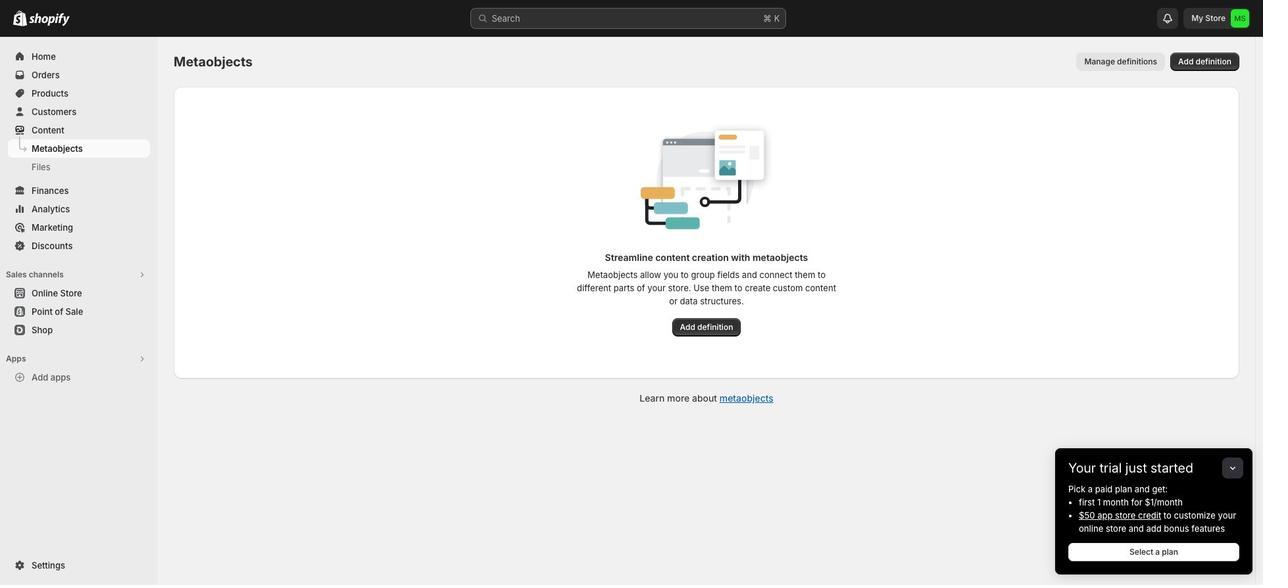 Task type: describe. For each thing, give the bounding box(es) containing it.
my store image
[[1231, 9, 1250, 28]]



Task type: locate. For each thing, give the bounding box(es) containing it.
0 horizontal spatial shopify image
[[13, 11, 27, 26]]

shopify image
[[13, 11, 27, 26], [29, 13, 70, 26]]

1 horizontal spatial shopify image
[[29, 13, 70, 26]]



Task type: vqa. For each thing, say whether or not it's contained in the screenshot.
Search collections text box at the top of page
no



